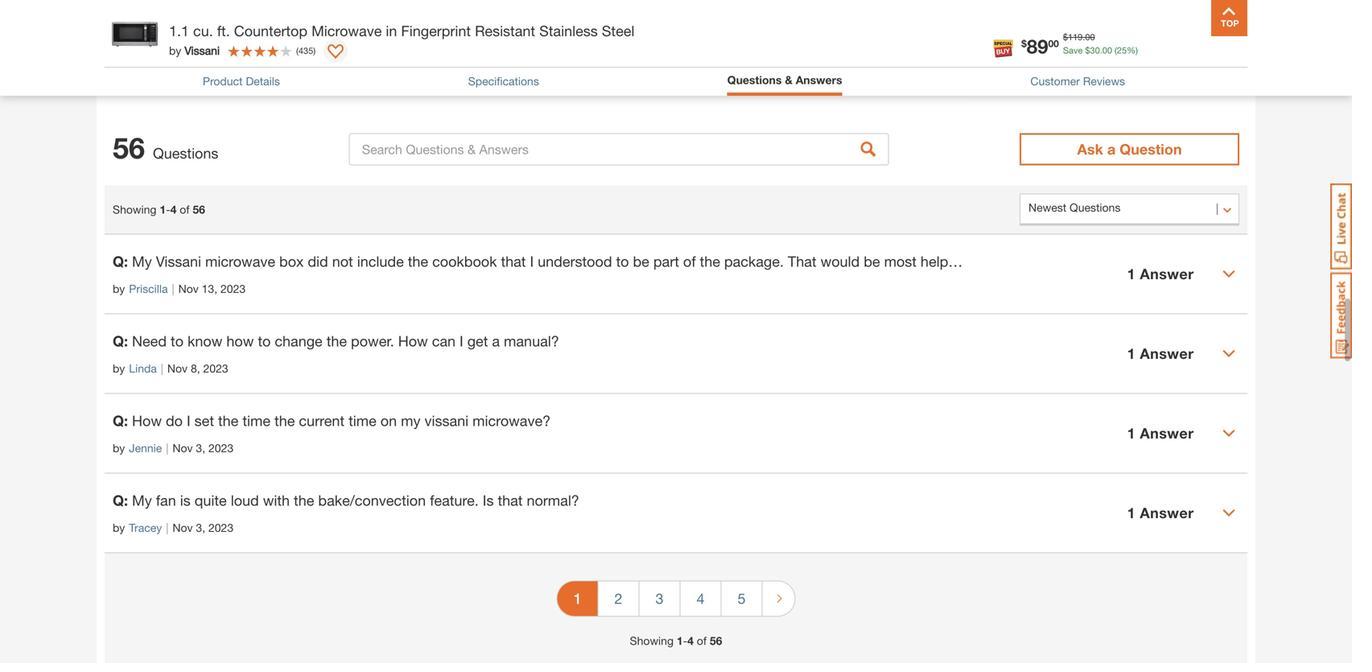 Task type: describe. For each thing, give the bounding box(es) containing it.
by for need to know how to change the power. how can i get a manual?
[[113, 362, 125, 375]]

0 vertical spatial 4
[[170, 203, 177, 216]]

4 link
[[681, 582, 721, 617]]

$ for 119
[[1064, 32, 1069, 42]]

8,
[[191, 362, 200, 375]]

answer for microwave?
[[1141, 425, 1195, 442]]

countertop
[[234, 22, 308, 39]]

to right need
[[171, 333, 184, 350]]

how
[[227, 333, 254, 350]]

1 for my fan is quite loud with the bake/convection feature. is that normal?
[[1128, 505, 1136, 522]]

microwave
[[205, 253, 275, 270]]

normal?
[[527, 492, 580, 510]]

0 horizontal spatial -
[[166, 203, 170, 216]]

q: my vissani microwave box did not include the cookbook that i understood to be part of the package. that would be most helpful to me in learning to correctly use the different functions, ie s
[[113, 253, 1353, 270]]

cookbook
[[433, 253, 497, 270]]

q: for q: my fan is quite loud with the bake/convection feature. is that normal?
[[113, 492, 128, 510]]

cu.
[[193, 22, 213, 39]]

ie
[[1334, 253, 1345, 270]]

| for fan
[[166, 522, 169, 535]]

0 vertical spatial vissani
[[185, 44, 220, 57]]

1 vertical spatial -
[[683, 635, 688, 648]]

0 horizontal spatial &
[[179, 54, 189, 71]]

priscilla button
[[129, 281, 168, 298]]

include
[[357, 253, 404, 270]]

30
[[1091, 45, 1101, 56]]

ask
[[1078, 141, 1104, 158]]

product image image
[[109, 8, 161, 60]]

question
[[1120, 141, 1183, 158]]

to right the 'how'
[[258, 333, 271, 350]]

stainless
[[540, 22, 598, 39]]

2 vertical spatial 4
[[688, 635, 694, 648]]

learning
[[1025, 253, 1076, 270]]

nov for vissani
[[178, 282, 199, 296]]

to left part
[[616, 253, 629, 270]]

use
[[1158, 253, 1181, 270]]

by down '1.1'
[[169, 44, 181, 57]]

ask a question
[[1078, 141, 1183, 158]]

live chat image
[[1331, 184, 1353, 270]]

quite
[[195, 492, 227, 510]]

different
[[1209, 253, 1262, 270]]

0 vertical spatial that
[[501, 253, 526, 270]]

| for vissani
[[172, 282, 174, 296]]

by tracey | nov 3, 2023
[[113, 522, 234, 535]]

part
[[654, 253, 680, 270]]

2 link
[[599, 582, 639, 617]]

navigation containing 2
[[557, 570, 796, 633]]

current
[[299, 412, 345, 430]]

i for that
[[530, 253, 534, 270]]

1 for my vissani microwave box did not include the cookbook that i understood to be part of the package. that would be most helpful to me in learning to correctly use the different functions, ie s
[[1128, 266, 1136, 283]]

my for my fan is quite loud with the bake/convection feature. is that normal?
[[132, 492, 152, 510]]

change
[[275, 333, 323, 350]]

answer for a
[[1141, 345, 1195, 363]]

caret image for my fan is quite loud with the bake/convection feature. is that normal?
[[1223, 507, 1236, 520]]

vissani
[[425, 412, 469, 430]]

the right part
[[700, 253, 721, 270]]

3, for quite
[[196, 522, 205, 535]]

3, for set
[[196, 442, 205, 455]]

2 vertical spatial i
[[187, 412, 191, 430]]

56 questions
[[113, 131, 219, 165]]

a inside questions "element"
[[492, 333, 500, 350]]

do
[[166, 412, 183, 430]]

with
[[263, 492, 290, 510]]

q: for q: need to know how to change the power. how can i get a manual?
[[113, 333, 128, 350]]

product
[[203, 74, 243, 88]]

manual?
[[504, 333, 560, 350]]

2 vertical spatial how
[[132, 412, 162, 430]]

set
[[195, 412, 214, 430]]

1 horizontal spatial .
[[1101, 45, 1103, 56]]

3
[[656, 590, 664, 608]]

2023 for how
[[203, 362, 228, 375]]

nov for do
[[173, 442, 193, 455]]

me
[[985, 253, 1006, 270]]

2 be from the left
[[864, 253, 881, 270]]

ask a question button
[[1020, 133, 1240, 166]]

vissani inside questions "element"
[[156, 253, 201, 270]]

119
[[1069, 32, 1083, 42]]

0 horizontal spatial questions & answers
[[105, 54, 253, 71]]

1.1 cu. ft. countertop microwave in fingerprint resistant stainless steel
[[169, 22, 635, 39]]

package.
[[725, 253, 784, 270]]

tracey button
[[129, 520, 162, 537]]

need
[[132, 333, 167, 350]]

5 link
[[722, 582, 762, 617]]

most
[[885, 253, 917, 270]]

would
[[821, 253, 860, 270]]

13,
[[202, 282, 218, 296]]

know
[[188, 333, 223, 350]]

2023 for set
[[209, 442, 234, 455]]

2023 for box
[[221, 282, 246, 296]]

3 link
[[640, 582, 680, 617]]

1 vertical spatial questions
[[728, 73, 782, 87]]

by priscilla | nov 13, 2023
[[113, 282, 246, 296]]

2
[[615, 590, 623, 608]]

tracey
[[129, 522, 162, 535]]

1 vertical spatial &
[[785, 73, 793, 87]]

a inside 'button'
[[1108, 141, 1116, 158]]

2 horizontal spatial $
[[1086, 45, 1091, 56]]

loud
[[231, 492, 259, 510]]

how can we improve our product information? provide feedback. link
[[113, 8, 441, 21]]

by vissani
[[169, 44, 220, 57]]

1 time from the left
[[243, 412, 271, 430]]

feature.
[[430, 492, 479, 510]]

q: my fan is quite loud with the bake/convection feature. is that normal?
[[113, 492, 580, 510]]

1 vertical spatial how
[[398, 333, 428, 350]]

1 for need to know how to change the power. how can i get a manual?
[[1128, 345, 1136, 363]]

00 inside $ 89 00
[[1049, 38, 1060, 49]]

questions inside 56 questions
[[153, 145, 219, 162]]

top button
[[1212, 0, 1248, 36]]

1 vertical spatial that
[[498, 492, 523, 510]]

to right learning
[[1080, 253, 1093, 270]]

product
[[242, 8, 281, 21]]

2023 for quite
[[209, 522, 234, 535]]

that
[[788, 253, 817, 270]]

0 horizontal spatial .
[[1083, 32, 1086, 42]]

microwave?
[[473, 412, 551, 430]]

0 horizontal spatial in
[[386, 22, 397, 39]]

in inside questions "element"
[[1010, 253, 1021, 270]]

nov for to
[[167, 362, 188, 375]]

of inside questions "element"
[[684, 253, 696, 270]]

25
[[1118, 45, 1128, 56]]

0 vertical spatial how
[[113, 8, 136, 21]]

bake/convection
[[318, 492, 426, 510]]

2 vertical spatial 56
[[710, 635, 723, 648]]

fan
[[156, 492, 176, 510]]

caret image for my vissani microwave box did not include the cookbook that i understood to be part of the package. that would be most helpful to me in learning to correctly use the different functions, ie s
[[1223, 268, 1236, 281]]

by for my vissani microwave box did not include the cookbook that i understood to be part of the package. that would be most helpful to me in learning to correctly use the different functions, ie s
[[113, 282, 125, 296]]

89
[[1027, 35, 1049, 58]]

save
[[1064, 45, 1083, 56]]

customer reviews
[[1031, 74, 1126, 88]]

power.
[[351, 333, 394, 350]]

the right use at right
[[1185, 253, 1205, 270]]

435
[[299, 45, 313, 56]]

2 horizontal spatial 00
[[1103, 45, 1113, 56]]

feedback link image
[[1331, 272, 1353, 359]]

4 1 answer from the top
[[1128, 505, 1195, 522]]

linda button
[[129, 361, 157, 377]]

not
[[332, 253, 353, 270]]

feedback.
[[392, 8, 441, 21]]

2 vertical spatial of
[[697, 635, 707, 648]]

information?
[[284, 8, 347, 21]]

our
[[222, 8, 238, 21]]

q: how do i set the time the current time on my vissani microwave?
[[113, 412, 551, 430]]

1 answer for microwave?
[[1128, 425, 1195, 442]]

1 horizontal spatial 00
[[1086, 32, 1096, 42]]

get
[[468, 333, 488, 350]]

5
[[738, 590, 746, 608]]

the right with
[[294, 492, 314, 510]]

q: for q: my vissani microwave box did not include the cookbook that i understood to be part of the package. that would be most helpful to me in learning to correctly use the different functions, ie s
[[113, 253, 128, 270]]



Task type: vqa. For each thing, say whether or not it's contained in the screenshot.
leftmost Questions & Answers
yes



Task type: locate. For each thing, give the bounding box(es) containing it.
q: left do
[[113, 412, 128, 430]]

i for can
[[460, 333, 464, 350]]

linda
[[129, 362, 157, 375]]

q: for q: how do i set the time the current time on my vissani microwave?
[[113, 412, 128, 430]]

vissani
[[185, 44, 220, 57], [156, 253, 201, 270]]

understood
[[538, 253, 612, 270]]

( inside $ 119 . 00 save $ 30 . 00 ( 25 %)
[[1115, 45, 1118, 56]]

$ 119 . 00 save $ 30 . 00 ( 25 %)
[[1064, 32, 1139, 56]]

2 caret image from the top
[[1223, 348, 1236, 361]]

q: up by priscilla | nov 13, 2023
[[113, 253, 128, 270]]

product details
[[203, 74, 280, 88]]

can left we at the left of the page
[[139, 8, 157, 21]]

q: need to know how to change the power. how can i get a manual?
[[113, 333, 560, 350]]

0 horizontal spatial time
[[243, 412, 271, 430]]

2 horizontal spatial i
[[530, 253, 534, 270]]

2 time from the left
[[349, 412, 377, 430]]

1
[[160, 203, 166, 216], [1128, 266, 1136, 283], [1128, 345, 1136, 363], [1128, 425, 1136, 442], [1128, 505, 1136, 522], [677, 635, 683, 648]]

to
[[616, 253, 629, 270], [969, 253, 981, 270], [1080, 253, 1093, 270], [171, 333, 184, 350], [258, 333, 271, 350]]

details
[[246, 74, 280, 88]]

specifications
[[468, 74, 539, 88]]

the left current
[[275, 412, 295, 430]]

1 answer for to
[[1128, 266, 1195, 283]]

| right priscilla
[[172, 282, 174, 296]]

is
[[483, 492, 494, 510]]

( left )
[[296, 45, 299, 56]]

2023 down "set"
[[209, 442, 234, 455]]

the left power.
[[327, 333, 347, 350]]

2 vertical spatial questions
[[153, 145, 219, 162]]

i right do
[[187, 412, 191, 430]]

vissani down "cu."
[[185, 44, 220, 57]]

be left the most
[[864, 253, 881, 270]]

( 435 )
[[296, 45, 316, 56]]

00 right 30
[[1103, 45, 1113, 56]]

1 horizontal spatial time
[[349, 412, 377, 430]]

1 vertical spatial answers
[[796, 73, 843, 87]]

microwave
[[312, 22, 382, 39]]

0 horizontal spatial 00
[[1049, 38, 1060, 49]]

$ up save
[[1064, 32, 1069, 42]]

box
[[279, 253, 304, 270]]

be left part
[[633, 253, 650, 270]]

3 answer from the top
[[1141, 425, 1195, 442]]

1 horizontal spatial showing 1 - 4 of 56
[[630, 635, 723, 648]]

navigation
[[557, 570, 796, 633]]

the right "set"
[[218, 412, 239, 430]]

1 horizontal spatial &
[[785, 73, 793, 87]]

q:
[[113, 253, 128, 270], [113, 333, 128, 350], [113, 412, 128, 430], [113, 492, 128, 510]]

1 3, from the top
[[196, 442, 205, 455]]

1 horizontal spatial i
[[460, 333, 464, 350]]

0 vertical spatial in
[[386, 22, 397, 39]]

3 caret image from the top
[[1223, 427, 1236, 440]]

is
[[180, 492, 191, 510]]

2 ( from the left
[[296, 45, 299, 56]]

1 horizontal spatial 4
[[688, 635, 694, 648]]

0 vertical spatial questions
[[105, 54, 175, 71]]

3 1 answer from the top
[[1128, 425, 1195, 442]]

1 for how do i set the time the current time on my vissani microwave?
[[1128, 425, 1136, 442]]

| for do
[[166, 442, 169, 455]]

how left do
[[132, 412, 162, 430]]

1 vertical spatial 3,
[[196, 522, 205, 535]]

0 horizontal spatial $
[[1022, 38, 1027, 49]]

1 my from the top
[[132, 253, 152, 270]]

1 be from the left
[[633, 253, 650, 270]]

steel
[[602, 22, 635, 39]]

0 horizontal spatial of
[[180, 203, 190, 216]]

3, down "set"
[[196, 442, 205, 455]]

q: left fan
[[113, 492, 128, 510]]

-
[[166, 203, 170, 216], [683, 635, 688, 648]]

0 vertical spatial of
[[180, 203, 190, 216]]

1 vertical spatial 56
[[193, 203, 205, 216]]

nov down do
[[173, 442, 193, 455]]

1.1
[[169, 22, 189, 39]]

1 horizontal spatial of
[[684, 253, 696, 270]]

4
[[170, 203, 177, 216], [697, 590, 705, 608], [688, 635, 694, 648]]

caret image for need to know how to change the power. how can i get a manual?
[[1223, 348, 1236, 361]]

0 vertical spatial can
[[139, 8, 157, 21]]

1 horizontal spatial (
[[1115, 45, 1118, 56]]

0 horizontal spatial a
[[492, 333, 500, 350]]

product details button
[[203, 73, 280, 90], [203, 73, 280, 90]]

2023 down 'quite'
[[209, 522, 234, 535]]

showing down the 3 link
[[630, 635, 674, 648]]

(
[[1115, 45, 1118, 56], [296, 45, 299, 56]]

0 vertical spatial &
[[179, 54, 189, 71]]

4 answer from the top
[[1141, 505, 1195, 522]]

1 ( from the left
[[1115, 45, 1118, 56]]

we
[[161, 8, 175, 21]]

1 horizontal spatial can
[[432, 333, 456, 350]]

4 inside navigation
[[697, 590, 705, 608]]

questions
[[105, 54, 175, 71], [728, 73, 782, 87], [153, 145, 219, 162]]

2 3, from the top
[[196, 522, 205, 535]]

$ 89 00
[[1022, 35, 1060, 58]]

2 horizontal spatial of
[[697, 635, 707, 648]]

the
[[408, 253, 429, 270], [700, 253, 721, 270], [1185, 253, 1205, 270], [327, 333, 347, 350], [218, 412, 239, 430], [275, 412, 295, 430], [294, 492, 314, 510]]

0 vertical spatial my
[[132, 253, 152, 270]]

1 vertical spatial i
[[460, 333, 464, 350]]

0 horizontal spatial be
[[633, 253, 650, 270]]

0 horizontal spatial showing
[[113, 203, 157, 216]]

- down 4 link
[[683, 635, 688, 648]]

resistant
[[475, 22, 536, 39]]

0 vertical spatial showing
[[113, 203, 157, 216]]

)
[[313, 45, 316, 56]]

1 q: from the top
[[113, 253, 128, 270]]

1 answer from the top
[[1141, 266, 1195, 283]]

by left tracey
[[113, 522, 125, 535]]

0 vertical spatial .
[[1083, 32, 1086, 42]]

how can we improve our product information? provide feedback.
[[113, 8, 441, 21]]

1 horizontal spatial in
[[1010, 253, 1021, 270]]

1 answer for a
[[1128, 345, 1195, 363]]

my
[[401, 412, 421, 430]]

2 my from the top
[[132, 492, 152, 510]]

2 q: from the top
[[113, 333, 128, 350]]

a right the get
[[492, 333, 500, 350]]

1 horizontal spatial -
[[683, 635, 688, 648]]

my up priscilla
[[132, 253, 152, 270]]

2 answer from the top
[[1141, 345, 1195, 363]]

.
[[1083, 32, 1086, 42], [1101, 45, 1103, 56]]

caret image
[[1223, 268, 1236, 281], [1223, 348, 1236, 361], [1223, 427, 1236, 440], [1223, 507, 1236, 520]]

0 vertical spatial answers
[[193, 54, 253, 71]]

4 down 4 link
[[688, 635, 694, 648]]

3 q: from the top
[[113, 412, 128, 430]]

1 vertical spatial questions & answers
[[728, 73, 843, 87]]

questions element
[[105, 234, 1353, 554]]

helpful
[[921, 253, 965, 270]]

2 1 answer from the top
[[1128, 345, 1195, 363]]

0 horizontal spatial i
[[187, 412, 191, 430]]

a
[[1108, 141, 1116, 158], [492, 333, 500, 350]]

by left jennie
[[113, 442, 125, 455]]

display image
[[328, 44, 344, 60]]

| right tracey
[[166, 522, 169, 535]]

showing 1 - 4 of 56 down 56 questions
[[113, 203, 205, 216]]

i left the get
[[460, 333, 464, 350]]

customer reviews button
[[1031, 73, 1126, 90], [1031, 73, 1126, 90]]

1 vertical spatial 4
[[697, 590, 705, 608]]

0 vertical spatial showing 1 - 4 of 56
[[113, 203, 205, 216]]

of right part
[[684, 253, 696, 270]]

can left the get
[[432, 333, 456, 350]]

$ for 89
[[1022, 38, 1027, 49]]

time right "set"
[[243, 412, 271, 430]]

1 caret image from the top
[[1223, 268, 1236, 281]]

can
[[139, 8, 157, 21], [432, 333, 456, 350]]

by left linda
[[113, 362, 125, 375]]

time left on
[[349, 412, 377, 430]]

1 vertical spatial a
[[492, 333, 500, 350]]

1 horizontal spatial questions & answers
[[728, 73, 843, 87]]

questions & answers
[[105, 54, 253, 71], [728, 73, 843, 87]]

| right linda
[[161, 362, 163, 375]]

to left me
[[969, 253, 981, 270]]

0 horizontal spatial answers
[[193, 54, 253, 71]]

nov left 13,
[[178, 282, 199, 296]]

my left fan
[[132, 492, 152, 510]]

showing 1 - 4 of 56 down the 3 link
[[630, 635, 723, 648]]

nov
[[178, 282, 199, 296], [167, 362, 188, 375], [173, 442, 193, 455], [173, 522, 193, 535]]

$ inside $ 89 00
[[1022, 38, 1027, 49]]

- down 56 questions
[[166, 203, 170, 216]]

showing
[[113, 203, 157, 216], [630, 635, 674, 648]]

$ left save
[[1022, 38, 1027, 49]]

did
[[308, 253, 328, 270]]

jennie button
[[129, 440, 162, 457]]

0 vertical spatial -
[[166, 203, 170, 216]]

0 horizontal spatial 56
[[113, 131, 145, 165]]

i left the 'understood'
[[530, 253, 534, 270]]

0 vertical spatial i
[[530, 253, 534, 270]]

| right jennie
[[166, 442, 169, 455]]

0 vertical spatial questions & answers
[[105, 54, 253, 71]]

2023 right 13,
[[221, 282, 246, 296]]

answer for to
[[1141, 266, 1195, 283]]

3, down 'quite'
[[196, 522, 205, 535]]

4 caret image from the top
[[1223, 507, 1236, 520]]

2 horizontal spatial 4
[[697, 590, 705, 608]]

in down provide
[[386, 22, 397, 39]]

i
[[530, 253, 534, 270], [460, 333, 464, 350], [187, 412, 191, 430]]

nov left '8,'
[[167, 362, 188, 375]]

1 vertical spatial of
[[684, 253, 696, 270]]

1 horizontal spatial $
[[1064, 32, 1069, 42]]

2023 right '8,'
[[203, 362, 228, 375]]

provide
[[350, 8, 388, 21]]

my
[[132, 253, 152, 270], [132, 492, 152, 510]]

1 horizontal spatial showing
[[630, 635, 674, 648]]

s
[[1349, 253, 1353, 270]]

0 horizontal spatial 4
[[170, 203, 177, 216]]

be
[[633, 253, 650, 270], [864, 253, 881, 270]]

of down 56 questions
[[180, 203, 190, 216]]

4 down 56 questions
[[170, 203, 177, 216]]

1 vertical spatial my
[[132, 492, 152, 510]]

by for how do i set the time the current time on my vissani microwave?
[[113, 442, 125, 455]]

by for my fan is quite loud with the bake/convection feature. is that normal?
[[113, 522, 125, 535]]

by left priscilla
[[113, 282, 125, 296]]

Search Questions & Answers text field
[[349, 133, 890, 166]]

the right the include
[[408, 253, 429, 270]]

q: left need
[[113, 333, 128, 350]]

by jennie | nov 3, 2023
[[113, 442, 234, 455]]

ft.
[[217, 22, 230, 39]]

1 horizontal spatial a
[[1108, 141, 1116, 158]]

nov for fan
[[173, 522, 193, 535]]

that right 'is'
[[498, 492, 523, 510]]

56
[[113, 131, 145, 165], [193, 203, 205, 216], [710, 635, 723, 648]]

showing down 56 questions
[[113, 203, 157, 216]]

in right me
[[1010, 253, 1021, 270]]

1 vertical spatial can
[[432, 333, 456, 350]]

00 up 30
[[1086, 32, 1096, 42]]

my for my vissani microwave box did not include the cookbook that i understood to be part of the package. that would be most helpful to me in learning to correctly use the different functions, ie s
[[132, 253, 152, 270]]

1 vertical spatial showing
[[630, 635, 674, 648]]

that right cookbook
[[501, 253, 526, 270]]

a right ask
[[1108, 141, 1116, 158]]

0 vertical spatial a
[[1108, 141, 1116, 158]]

can inside questions "element"
[[432, 333, 456, 350]]

%)
[[1128, 45, 1139, 56]]

jennie
[[129, 442, 162, 455]]

0 horizontal spatial (
[[296, 45, 299, 56]]

showing 1 - 4 of 56
[[113, 203, 205, 216], [630, 635, 723, 648]]

00
[[1086, 32, 1096, 42], [1049, 38, 1060, 49], [1103, 45, 1113, 56]]

0 vertical spatial 3,
[[196, 442, 205, 455]]

1 horizontal spatial be
[[864, 253, 881, 270]]

4 right 3
[[697, 590, 705, 608]]

1 1 answer from the top
[[1128, 266, 1195, 283]]

( left %)
[[1115, 45, 1118, 56]]

answers
[[193, 54, 253, 71], [796, 73, 843, 87]]

4 q: from the top
[[113, 492, 128, 510]]

1 vertical spatial vissani
[[156, 253, 201, 270]]

in
[[386, 22, 397, 39], [1010, 253, 1021, 270]]

priscilla
[[129, 282, 168, 296]]

2 horizontal spatial 56
[[710, 635, 723, 648]]

fingerprint
[[401, 22, 471, 39]]

1 horizontal spatial answers
[[796, 73, 843, 87]]

correctly
[[1097, 253, 1154, 270]]

nov down "is"
[[173, 522, 193, 535]]

$
[[1064, 32, 1069, 42], [1022, 38, 1027, 49], [1086, 45, 1091, 56]]

1 vertical spatial in
[[1010, 253, 1021, 270]]

1 horizontal spatial 56
[[193, 203, 205, 216]]

3,
[[196, 442, 205, 455], [196, 522, 205, 535]]

functions,
[[1266, 253, 1330, 270]]

specifications button
[[468, 73, 539, 90], [468, 73, 539, 90]]

0 vertical spatial 56
[[113, 131, 145, 165]]

of down 4 link
[[697, 635, 707, 648]]

$ right save
[[1086, 45, 1091, 56]]

0 horizontal spatial showing 1 - 4 of 56
[[113, 203, 205, 216]]

0 horizontal spatial can
[[139, 8, 157, 21]]

1 answer
[[1128, 266, 1195, 283], [1128, 345, 1195, 363], [1128, 425, 1195, 442], [1128, 505, 1195, 522]]

vissani up by priscilla | nov 13, 2023
[[156, 253, 201, 270]]

1 vertical spatial .
[[1101, 45, 1103, 56]]

how left we at the left of the page
[[113, 8, 136, 21]]

1 vertical spatial showing 1 - 4 of 56
[[630, 635, 723, 648]]

| for to
[[161, 362, 163, 375]]

00 left save
[[1049, 38, 1060, 49]]

caret image for how do i set the time the current time on my vissani microwave?
[[1223, 427, 1236, 440]]

how right power.
[[398, 333, 428, 350]]

questions & answers button
[[97, 41, 1256, 105], [728, 72, 843, 92], [728, 72, 843, 89]]

|
[[172, 282, 174, 296], [161, 362, 163, 375], [166, 442, 169, 455], [166, 522, 169, 535]]



